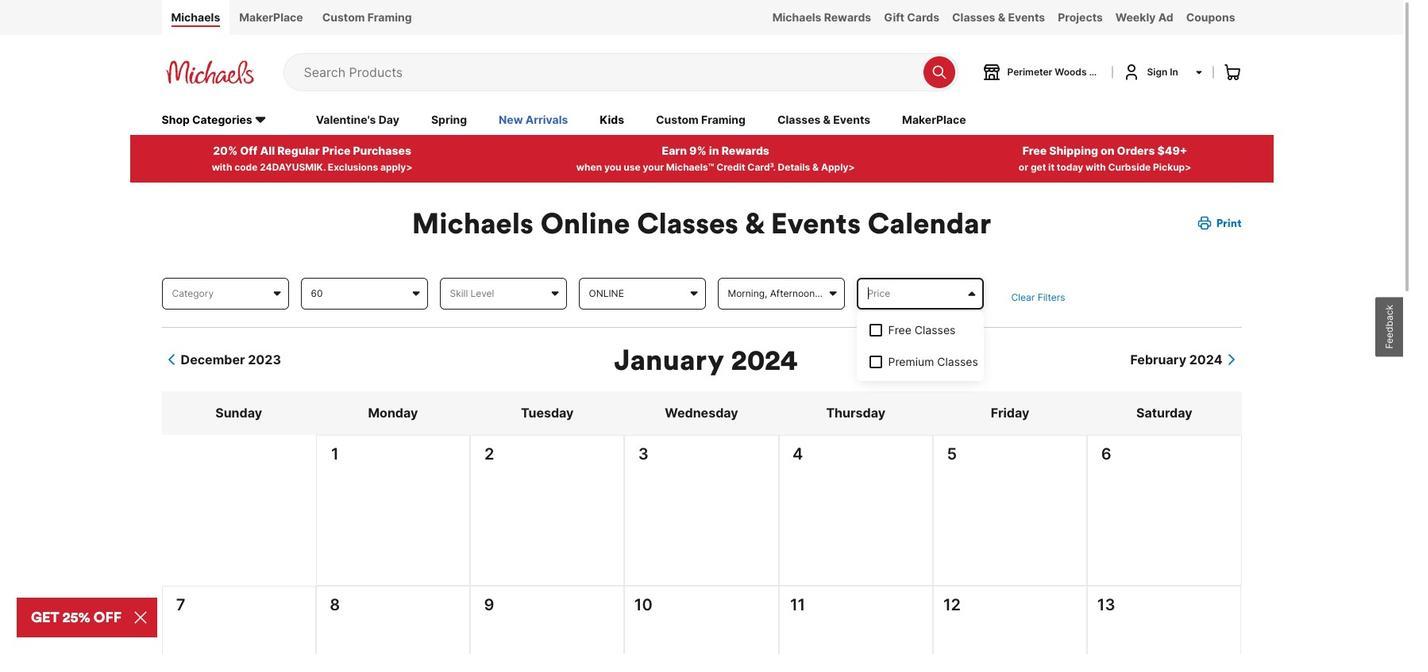 Task type: locate. For each thing, give the bounding box(es) containing it.
1 horizontal spatial michaels
[[412, 205, 534, 241]]

1 horizontal spatial 2024
[[1190, 352, 1223, 368]]

with inside 20% off all regular price purchases with code 24dayusmik. exclusions apply>
[[212, 161, 232, 173]]

search button image
[[931, 64, 947, 80]]

0 horizontal spatial michaels
[[171, 10, 220, 24]]

2 with from the left
[[1086, 161, 1106, 173]]

list
[[162, 435, 1242, 586], [317, 466, 469, 474], [471, 466, 624, 474], [780, 466, 932, 474], [162, 586, 1242, 654], [162, 617, 315, 625], [317, 617, 469, 625], [471, 617, 624, 625], [780, 617, 932, 625]]

gift cards link
[[878, 0, 946, 35]]

rewards up the credit
[[722, 144, 770, 157]]

classes
[[952, 10, 996, 24], [778, 113, 821, 126], [637, 205, 738, 241], [915, 323, 956, 337], [937, 355, 978, 368]]

arrivals
[[526, 113, 568, 126]]

list containing 1
[[162, 435, 1242, 586]]

1 horizontal spatial custom framing
[[656, 113, 746, 126]]

0 horizontal spatial rewards
[[722, 144, 770, 157]]

shop categories
[[162, 113, 252, 126]]

kids link
[[600, 112, 624, 129]]

events
[[1008, 10, 1045, 24], [833, 113, 871, 126], [771, 205, 861, 241]]

free up get
[[1023, 144, 1047, 157]]

custom framing link
[[313, 0, 421, 35], [656, 112, 746, 129]]

makerplace link
[[230, 0, 313, 35], [902, 112, 966, 129]]

2024 right february
[[1190, 352, 1223, 368]]

1 vertical spatial custom
[[656, 113, 699, 126]]

1 vertical spatial events
[[833, 113, 871, 126]]

michaels rewards
[[773, 10, 872, 24]]

custom
[[322, 10, 365, 24], [656, 113, 699, 126]]

classes & events link up apply>
[[778, 112, 871, 129]]

2 vertical spatial events
[[771, 205, 861, 241]]

1 with from the left
[[212, 161, 232, 173]]

classes down michaels™
[[637, 205, 738, 241]]

2 horizontal spatial michaels
[[773, 10, 822, 24]]

makerplace
[[239, 10, 303, 24], [902, 113, 966, 126]]

free up premium
[[888, 323, 912, 337]]

1 horizontal spatial makerplace link
[[902, 112, 966, 129]]

pickup>
[[1153, 161, 1192, 173]]

day
[[379, 113, 399, 126]]

& right cards
[[998, 10, 1006, 24]]

friday
[[991, 405, 1030, 421]]

gift
[[884, 10, 905, 24]]

with down 20% on the left of the page
[[212, 161, 232, 173]]

rewards left 'gift' at the top right
[[824, 10, 872, 24]]

8
[[330, 596, 340, 615]]

1 vertical spatial classes & events link
[[778, 112, 871, 129]]

wednesday
[[665, 405, 738, 421]]

classes & events up apply>
[[778, 113, 871, 126]]

regular
[[277, 144, 320, 157]]

classes & events
[[952, 10, 1045, 24], [778, 113, 871, 126]]

classes & events link up perimeter on the right top of the page
[[946, 0, 1052, 35]]

today
[[1057, 161, 1084, 173]]

michaels inside 'link'
[[171, 10, 220, 24]]

1 horizontal spatial custom
[[656, 113, 699, 126]]

0 horizontal spatial free
[[888, 323, 912, 337]]

0 horizontal spatial 2024
[[731, 342, 798, 378]]

classes up premium classes
[[915, 323, 956, 337]]

michaels for michaels rewards
[[773, 10, 822, 24]]

spring
[[431, 113, 467, 126]]

1 horizontal spatial free
[[1023, 144, 1047, 157]]

input Time Range field
[[718, 278, 845, 310]]

3
[[638, 445, 649, 464]]

december
[[181, 352, 245, 368]]

classes & events up perimeter on the right top of the page
[[952, 10, 1045, 24]]

code
[[234, 161, 258, 173]]

sunday
[[215, 405, 262, 421]]

new
[[499, 113, 523, 126]]

classes up details
[[778, 113, 821, 126]]

1 vertical spatial custom framing link
[[656, 112, 746, 129]]

0 horizontal spatial with
[[212, 161, 232, 173]]

1 horizontal spatial framing
[[701, 113, 746, 126]]

& right details
[[813, 161, 819, 173]]

1 horizontal spatial makerplace
[[902, 113, 966, 126]]

coupons link
[[1180, 0, 1242, 35]]

filters
[[1038, 291, 1065, 303]]

january 2024
[[614, 342, 798, 378]]

& inside earn 9% in rewards when you use your michaels™ credit card³. details & apply>
[[813, 161, 819, 173]]

free for free classes
[[888, 323, 912, 337]]

1 horizontal spatial classes & events link
[[946, 0, 1052, 35]]

weekly ad link
[[1109, 0, 1180, 35]]

framing
[[368, 10, 412, 24], [701, 113, 746, 126]]

print
[[1217, 216, 1242, 230]]

0 vertical spatial framing
[[368, 10, 412, 24]]

events up apply>
[[833, 113, 871, 126]]

online
[[541, 205, 630, 241]]

1 vertical spatial classes & events
[[778, 113, 871, 126]]

0 vertical spatial custom
[[322, 10, 365, 24]]

1 vertical spatial makerplace link
[[902, 112, 966, 129]]

rewards
[[824, 10, 872, 24], [722, 144, 770, 157]]

clear filters
[[1011, 291, 1065, 303]]

michaels for michaels
[[171, 10, 220, 24]]

on
[[1101, 144, 1115, 157]]

events for bottommost classes & events link
[[833, 113, 871, 126]]

list containing 7
[[162, 586, 1242, 654]]

2024 for february 2024
[[1190, 352, 1223, 368]]

coupons
[[1186, 10, 1235, 24]]

events left projects
[[1008, 10, 1045, 24]]

0 horizontal spatial classes & events
[[778, 113, 871, 126]]

exclusions
[[328, 161, 378, 173]]

you
[[604, 161, 622, 173]]

with
[[212, 161, 232, 173], [1086, 161, 1106, 173]]

1 vertical spatial makerplace
[[902, 113, 966, 126]]

1 vertical spatial rewards
[[722, 144, 770, 157]]

2
[[484, 445, 494, 464]]

weekly
[[1116, 10, 1156, 24]]

0 vertical spatial makerplace
[[239, 10, 303, 24]]

1 horizontal spatial with
[[1086, 161, 1106, 173]]

all
[[260, 144, 275, 157]]

classes & events for bottommost classes & events link
[[778, 113, 871, 126]]

ad
[[1159, 10, 1174, 24]]

makerplace down search button icon
[[902, 113, 966, 126]]

0 vertical spatial custom framing
[[322, 10, 412, 24]]

1 vertical spatial custom framing
[[656, 113, 746, 126]]

apply>
[[380, 161, 413, 173]]

perimeter woods shopping center
[[1008, 66, 1167, 78]]

0 horizontal spatial makerplace
[[239, 10, 303, 24]]

free for free shipping on orders $49+ or get it today with curbside pickup>
[[1023, 144, 1047, 157]]

0 horizontal spatial classes & events link
[[778, 112, 871, 129]]

0 horizontal spatial custom
[[322, 10, 365, 24]]

input Category field
[[162, 278, 289, 310]]

0 vertical spatial free
[[1023, 144, 1047, 157]]

with inside free shipping on orders $49+ or get it today with curbside pickup>
[[1086, 161, 1106, 173]]

makerplace right michaels 'link'
[[239, 10, 303, 24]]

michaels rewards link
[[766, 0, 878, 35]]

2024
[[731, 342, 798, 378], [1190, 352, 1223, 368]]

apply>
[[821, 161, 855, 173]]

1 vertical spatial free
[[888, 323, 912, 337]]

1 horizontal spatial rewards
[[824, 10, 872, 24]]

0 horizontal spatial custom framing link
[[313, 0, 421, 35]]

0 horizontal spatial makerplace link
[[230, 0, 313, 35]]

0 vertical spatial makerplace link
[[230, 0, 313, 35]]

& down the card³.
[[744, 205, 764, 241]]

custom for rightmost custom framing link
[[656, 113, 699, 126]]

custom framing
[[322, 10, 412, 24], [656, 113, 746, 126]]

list for 8
[[317, 617, 469, 625]]

0 vertical spatial events
[[1008, 10, 1045, 24]]

2024 down input time range field
[[731, 342, 798, 378]]

thursday
[[826, 405, 886, 421]]

monday
[[368, 405, 418, 421]]

1 vertical spatial framing
[[701, 113, 746, 126]]

get
[[1031, 161, 1046, 173]]

events down details
[[771, 205, 861, 241]]

0 vertical spatial classes & events
[[952, 10, 1045, 24]]

use
[[624, 161, 641, 173]]

7
[[176, 596, 185, 615]]

0 vertical spatial classes & events link
[[946, 0, 1052, 35]]

0 vertical spatial rewards
[[824, 10, 872, 24]]

1 horizontal spatial classes & events
[[952, 10, 1045, 24]]

classes & events link
[[946, 0, 1052, 35], [778, 112, 871, 129]]

valentine's day link
[[316, 112, 399, 129]]

new arrivals link
[[499, 112, 568, 129]]

sign in
[[1147, 66, 1179, 78]]

free inside free shipping on orders $49+ or get it today with curbside pickup>
[[1023, 144, 1047, 157]]

with down on
[[1086, 161, 1106, 173]]



Task type: vqa. For each thing, say whether or not it's contained in the screenshot.
1's list
yes



Task type: describe. For each thing, give the bounding box(es) containing it.
rewards inside earn 9% in rewards when you use your michaels™ credit card³. details & apply>
[[722, 144, 770, 157]]

shopping
[[1089, 66, 1133, 78]]

tuesday
[[521, 405, 574, 421]]

makerplace for left makerplace link
[[239, 10, 303, 24]]

13
[[1098, 596, 1116, 615]]

michaels online classes & events calendar
[[412, 205, 991, 241]]

calendar
[[868, 205, 991, 241]]

12
[[943, 596, 961, 615]]

price
[[322, 144, 351, 157]]

orders
[[1117, 144, 1155, 157]]

5
[[947, 445, 957, 464]]

weekly ad
[[1116, 10, 1174, 24]]

kids
[[600, 113, 624, 126]]

shipping
[[1049, 144, 1098, 157]]

january
[[614, 342, 724, 378]]

spring link
[[431, 112, 467, 129]]

makerplace for the right makerplace link
[[902, 113, 966, 126]]

custom for the top custom framing link
[[322, 10, 365, 24]]

input Price field
[[857, 278, 984, 310]]

earn
[[662, 144, 687, 157]]

list for 2
[[471, 466, 624, 474]]

input Duration field
[[301, 278, 428, 310]]

sign
[[1147, 66, 1168, 78]]

perimeter
[[1008, 66, 1053, 78]]

1 horizontal spatial custom framing link
[[656, 112, 746, 129]]

classes right cards
[[952, 10, 996, 24]]

list for 1
[[317, 466, 469, 474]]

1
[[331, 445, 339, 464]]

sign in button
[[1122, 63, 1204, 82]]

list for 9
[[471, 617, 624, 625]]

shop
[[162, 113, 190, 126]]

free classes
[[888, 323, 956, 337]]

valentine's
[[316, 113, 376, 126]]

input Skill Level field
[[440, 278, 567, 310]]

list for 11
[[780, 617, 932, 625]]

purchases
[[353, 144, 411, 157]]

when
[[576, 161, 602, 173]]

4
[[793, 445, 803, 464]]

valentine's day
[[316, 113, 399, 126]]

perimeter woods shopping center button
[[982, 63, 1167, 82]]

list for 7
[[162, 617, 315, 625]]

events for topmost classes & events link
[[1008, 10, 1045, 24]]

shop categories link
[[162, 112, 284, 129]]

michaels for michaels online classes & events calendar
[[412, 205, 534, 241]]

free shipping on orders $49+ or get it today with curbside pickup>
[[1019, 144, 1192, 173]]

9%
[[690, 144, 707, 157]]

6
[[1101, 445, 1112, 464]]

20% off all regular price purchases with code 24dayusmik. exclusions apply>
[[212, 144, 413, 173]]

11
[[790, 596, 806, 615]]

projects link
[[1052, 0, 1109, 35]]

2023
[[248, 352, 281, 368]]

your
[[643, 161, 664, 173]]

card³.
[[748, 161, 776, 173]]

classes right premium
[[937, 355, 978, 368]]

input Experience Type field
[[579, 278, 706, 310]]

Search Input field
[[304, 54, 915, 90]]

list for 4
[[780, 466, 932, 474]]

center
[[1136, 66, 1167, 78]]

in
[[1170, 66, 1179, 78]]

earn 9% in rewards when you use your michaels™ credit card³. details & apply>
[[576, 144, 855, 173]]

classes & events for topmost classes & events link
[[952, 10, 1045, 24]]

10
[[635, 596, 653, 615]]

clear
[[1011, 291, 1035, 303]]

projects
[[1058, 10, 1103, 24]]

0 vertical spatial custom framing link
[[313, 0, 421, 35]]

michaels™
[[666, 161, 714, 173]]

michaels link
[[162, 0, 230, 35]]

credit
[[717, 161, 745, 173]]

or
[[1019, 161, 1029, 173]]

20%
[[213, 144, 238, 157]]

curbside
[[1108, 161, 1151, 173]]

2024 for january 2024
[[731, 342, 798, 378]]

gift cards
[[884, 10, 940, 24]]

9
[[484, 596, 494, 615]]

december 2023
[[181, 352, 281, 368]]

cards
[[907, 10, 940, 24]]

premium classes
[[888, 355, 978, 368]]

categories
[[192, 113, 252, 126]]

0 horizontal spatial custom framing
[[322, 10, 412, 24]]

saturday
[[1137, 405, 1193, 421]]

0 horizontal spatial framing
[[368, 10, 412, 24]]

it
[[1049, 161, 1055, 173]]

in
[[709, 144, 719, 157]]

details
[[778, 161, 810, 173]]

$49+
[[1158, 144, 1188, 157]]

24dayusmik.
[[260, 161, 326, 173]]

february
[[1131, 352, 1187, 368]]

premium
[[888, 355, 934, 368]]

clear filters button
[[1011, 290, 1065, 305]]

new arrivals
[[499, 113, 568, 126]]

& up apply>
[[823, 113, 831, 126]]

february 2024
[[1131, 352, 1223, 368]]



